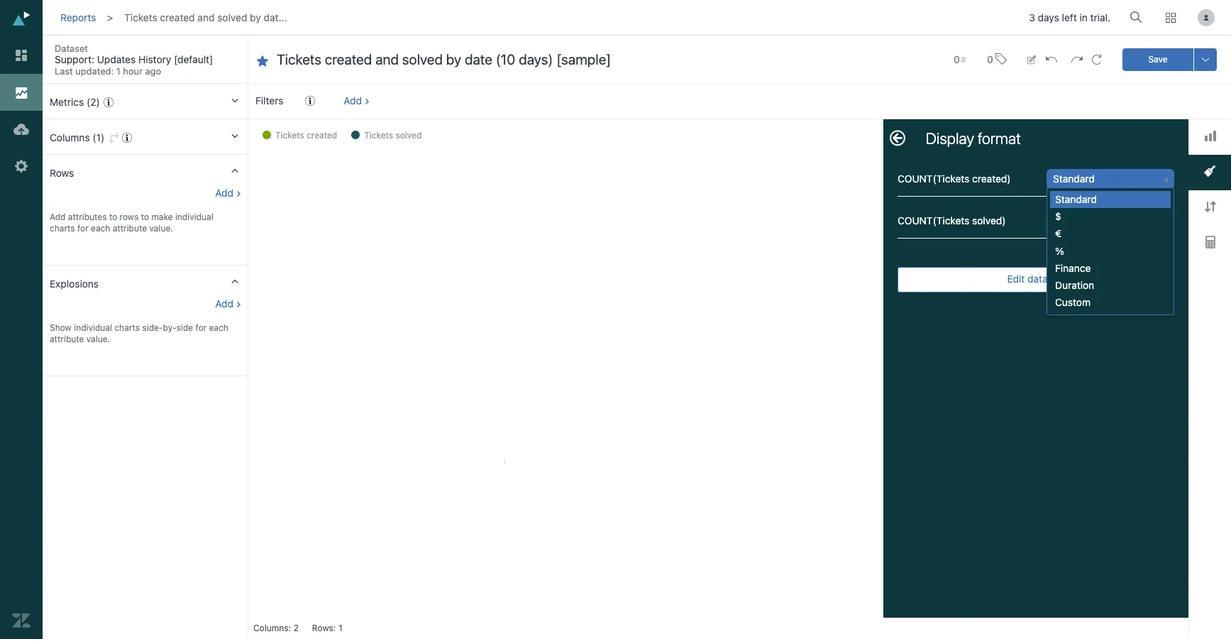 Task type: vqa. For each thing, say whether or not it's contained in the screenshot.
Open In-App Guide image
yes



Task type: describe. For each thing, give the bounding box(es) containing it.
finance
[[1056, 262, 1092, 274]]

tickets for tickets created
[[276, 130, 304, 141]]

show individual charts side-by-side for each attribute value.
[[50, 322, 229, 344]]

€
[[1056, 228, 1062, 240]]

edit datatips
[[1008, 273, 1065, 285]]

standard for count(tickets created)
[[1054, 173, 1095, 185]]

display
[[927, 129, 975, 148]]

for inside add attributes to rows to make individual charts for each attribute value.
[[77, 223, 89, 234]]

filters
[[256, 94, 284, 107]]

save group
[[1123, 48, 1218, 71]]

individual inside add attributes to rows to make individual charts for each attribute value.
[[175, 212, 214, 222]]

$
[[1056, 210, 1062, 222]]

rows
[[50, 167, 74, 179]]

columns:
[[253, 623, 291, 633]]

list box containing standard
[[1048, 191, 1172, 311]]

tickets created
[[276, 130, 337, 141]]

datasets image
[[12, 120, 31, 138]]

trial.
[[1091, 12, 1111, 24]]

show
[[50, 322, 72, 333]]

calc image
[[1206, 236, 1216, 249]]

duration
[[1056, 279, 1095, 291]]

zendesk image
[[12, 611, 31, 630]]

standard for count(tickets solved)
[[1054, 214, 1095, 227]]

tickets for tickets created and solved by dat...
[[124, 11, 157, 23]]

reports
[[60, 11, 96, 23]]

standard option
[[1051, 191, 1172, 208]]

make
[[152, 212, 173, 222]]

custom
[[1056, 296, 1091, 308]]

each inside show individual charts side-by-side for each attribute value.
[[209, 322, 229, 333]]

arrows image
[[1205, 201, 1217, 213]]

€ option
[[1051, 225, 1172, 243]]

2
[[294, 623, 299, 633]]

by-
[[163, 322, 177, 333]]

dashboard image
[[12, 46, 31, 65]]

1 vertical spatial standard
[[1056, 193, 1098, 205]]

zendesk products image
[[1167, 13, 1177, 23]]

0
[[988, 53, 994, 65]]

combined shape image
[[1205, 166, 1216, 177]]

created for tickets created
[[307, 130, 337, 141]]

admin image
[[12, 157, 31, 175]]

1 vertical spatial solved
[[396, 130, 422, 141]]

tickets solved
[[364, 130, 422, 141]]

value. inside add attributes to rows to make individual charts for each attribute value.
[[149, 223, 173, 234]]

columns
[[50, 131, 90, 143]]

save
[[1149, 54, 1168, 64]]

by
[[250, 11, 261, 23]]

standard link for created)
[[1048, 170, 1174, 188]]

0 button
[[981, 44, 1014, 75]]

1 horizontal spatial open in-app guide image
[[305, 96, 315, 106]]

charts inside add attributes to rows to make individual charts for each attribute value.
[[50, 223, 75, 234]]

rows: 1
[[312, 623, 343, 633]]

1 to from the left
[[109, 212, 117, 222]]

3 days left in trial.
[[1030, 12, 1111, 24]]

in
[[1080, 12, 1088, 24]]

custom option
[[1051, 294, 1172, 311]]

attribute inside add attributes to rows to make individual charts for each attribute value.
[[113, 223, 147, 234]]

1
[[339, 623, 343, 633]]

and
[[198, 11, 215, 23]]

tickets created and solved by dat...
[[124, 11, 287, 23]]

Search... field
[[1133, 6, 1147, 28]]

graph image
[[1205, 131, 1217, 141]]

%
[[1056, 245, 1065, 257]]

save button
[[1123, 48, 1194, 71]]

reports image
[[12, 83, 31, 102]]

charts inside show individual charts side-by-side for each attribute value.
[[115, 322, 140, 333]]



Task type: locate. For each thing, give the bounding box(es) containing it.
charts
[[50, 223, 75, 234], [115, 322, 140, 333]]

1 vertical spatial individual
[[74, 322, 112, 333]]

0 vertical spatial attribute
[[113, 223, 147, 234]]

individual right make
[[175, 212, 214, 222]]

attribute inside show individual charts side-by-side for each attribute value.
[[50, 334, 84, 344]]

standard
[[1054, 173, 1095, 185], [1056, 193, 1098, 205], [1054, 214, 1095, 227]]

standard link for solved)
[[1048, 212, 1174, 230]]

count(tickets for count(tickets solved)
[[898, 214, 970, 227]]

0 vertical spatial standard link
[[1048, 170, 1174, 188]]

2 count(tickets from the top
[[898, 214, 970, 227]]

columns (1)
[[50, 131, 104, 143]]

metrics (2)
[[50, 96, 100, 108]]

count(tickets down count(tickets created)
[[898, 214, 970, 227]]

count(tickets solved)
[[898, 214, 1007, 227]]

add inside add attributes to rows to make individual charts for each attribute value.
[[50, 212, 66, 222]]

0 horizontal spatial for
[[77, 223, 89, 234]]

0 vertical spatial for
[[77, 223, 89, 234]]

tickets for tickets solved
[[364, 130, 393, 141]]

open in-app guide image
[[305, 96, 315, 106], [104, 97, 114, 107]]

count(tickets
[[898, 173, 970, 185], [898, 214, 970, 227]]

None text field
[[277, 50, 926, 69]]

1 vertical spatial created
[[307, 130, 337, 141]]

(1)
[[93, 131, 104, 143]]

add attributes to rows to make individual charts for each attribute value.
[[50, 212, 214, 234]]

value. inside show individual charts side-by-side for each attribute value.
[[86, 334, 110, 344]]

left
[[1063, 12, 1078, 24]]

0 vertical spatial each
[[91, 223, 110, 234]]

1 standard link from the top
[[1048, 170, 1174, 188]]

side
[[177, 322, 193, 333]]

1 horizontal spatial value.
[[149, 223, 173, 234]]

each
[[91, 223, 110, 234], [209, 322, 229, 333]]

1 vertical spatial charts
[[115, 322, 140, 333]]

1 horizontal spatial each
[[209, 322, 229, 333]]

1 count(tickets from the top
[[898, 173, 970, 185]]

value. down make
[[149, 223, 173, 234]]

standard $ € % finance duration custom
[[1056, 193, 1098, 308]]

standard link up standard option
[[1048, 170, 1174, 188]]

0 vertical spatial charts
[[50, 223, 75, 234]]

0 horizontal spatial charts
[[50, 223, 75, 234]]

created)
[[973, 173, 1012, 185]]

(2)
[[87, 96, 100, 108]]

attribute down "show"
[[50, 334, 84, 344]]

charts left side-
[[115, 322, 140, 333]]

2 vertical spatial standard
[[1054, 214, 1095, 227]]

side-
[[142, 322, 163, 333]]

$ option
[[1051, 208, 1172, 225]]

charts down attributes
[[50, 223, 75, 234]]

standard link
[[1048, 170, 1174, 188], [1048, 212, 1174, 230]]

finance option
[[1051, 260, 1172, 277]]

open in-app guide image right (2)
[[104, 97, 114, 107]]

0 vertical spatial solved
[[217, 11, 247, 23]]

2 standard link from the top
[[1048, 212, 1174, 230]]

standard link down standard option
[[1048, 212, 1174, 230]]

1 horizontal spatial to
[[141, 212, 149, 222]]

count(tickets created)
[[898, 173, 1012, 185]]

to left rows
[[109, 212, 117, 222]]

each right side
[[209, 322, 229, 333]]

each inside add attributes to rows to make individual charts for each attribute value.
[[91, 223, 110, 234]]

count(tickets for count(tickets created)
[[898, 173, 970, 185]]

1 horizontal spatial individual
[[175, 212, 214, 222]]

1 vertical spatial value.
[[86, 334, 110, 344]]

0 horizontal spatial tickets
[[124, 11, 157, 23]]

1 horizontal spatial solved
[[396, 130, 422, 141]]

value.
[[149, 223, 173, 234], [86, 334, 110, 344]]

individual right "show"
[[74, 322, 112, 333]]

for
[[77, 223, 89, 234], [196, 322, 207, 333]]

to
[[109, 212, 117, 222], [141, 212, 149, 222]]

1 vertical spatial attribute
[[50, 334, 84, 344]]

metrics
[[50, 96, 84, 108]]

rows
[[120, 212, 139, 222]]

rows:
[[312, 623, 336, 633]]

0 horizontal spatial created
[[160, 11, 195, 23]]

1 vertical spatial each
[[209, 322, 229, 333]]

1 vertical spatial for
[[196, 322, 207, 333]]

format
[[978, 129, 1022, 148]]

value. down explosions
[[86, 334, 110, 344]]

% option
[[1051, 243, 1172, 260]]

display format
[[927, 129, 1022, 148]]

for down attributes
[[77, 223, 89, 234]]

1 horizontal spatial attribute
[[113, 223, 147, 234]]

0 horizontal spatial solved
[[217, 11, 247, 23]]

0 horizontal spatial each
[[91, 223, 110, 234]]

individual inside show individual charts side-by-side for each attribute value.
[[74, 322, 112, 333]]

0 horizontal spatial attribute
[[50, 334, 84, 344]]

solved
[[217, 11, 247, 23], [396, 130, 422, 141]]

0 vertical spatial individual
[[175, 212, 214, 222]]

to right rows
[[141, 212, 149, 222]]

1 vertical spatial standard link
[[1048, 212, 1174, 230]]

created for tickets created and solved by dat...
[[160, 11, 195, 23]]

arrow left3 image
[[890, 130, 906, 146]]

add
[[344, 94, 362, 107], [215, 187, 234, 199], [50, 212, 66, 222], [215, 298, 234, 310]]

1 horizontal spatial created
[[307, 130, 337, 141]]

0 vertical spatial standard
[[1054, 173, 1095, 185]]

attribute
[[113, 223, 147, 234], [50, 334, 84, 344]]

solved)
[[973, 214, 1007, 227]]

dat...
[[264, 11, 287, 23]]

1 horizontal spatial tickets
[[276, 130, 304, 141]]

edit datatips button
[[898, 267, 1175, 293]]

for inside show individual charts side-by-side for each attribute value.
[[196, 322, 207, 333]]

for right side
[[196, 322, 207, 333]]

1 horizontal spatial for
[[196, 322, 207, 333]]

created
[[160, 11, 195, 23], [307, 130, 337, 141]]

0 horizontal spatial value.
[[86, 334, 110, 344]]

columns: 2
[[253, 623, 299, 633]]

explosions
[[50, 278, 99, 290]]

days
[[1039, 12, 1060, 24]]

0 horizontal spatial to
[[109, 212, 117, 222]]

0 horizontal spatial open in-app guide image
[[104, 97, 114, 107]]

individual
[[175, 212, 214, 222], [74, 322, 112, 333]]

0 vertical spatial value.
[[149, 223, 173, 234]]

each down attributes
[[91, 223, 110, 234]]

2 to from the left
[[141, 212, 149, 222]]

datatips
[[1028, 273, 1065, 285]]

0 vertical spatial count(tickets
[[898, 173, 970, 185]]

2 horizontal spatial tickets
[[364, 130, 393, 141]]

3
[[1030, 12, 1036, 24]]

duration option
[[1051, 277, 1172, 294]]

list box
[[1048, 191, 1172, 311]]

open in-app guide image up tickets created
[[305, 96, 315, 106]]

1 horizontal spatial charts
[[115, 322, 140, 333]]

attributes
[[68, 212, 107, 222]]

attribute down rows
[[113, 223, 147, 234]]

edit
[[1008, 273, 1026, 285]]

0 horizontal spatial individual
[[74, 322, 112, 333]]

count(tickets down display at the top
[[898, 173, 970, 185]]

1 vertical spatial count(tickets
[[898, 214, 970, 227]]

0 vertical spatial created
[[160, 11, 195, 23]]

tickets
[[124, 11, 157, 23], [276, 130, 304, 141], [364, 130, 393, 141]]

open in-app guide image
[[122, 133, 132, 143]]



